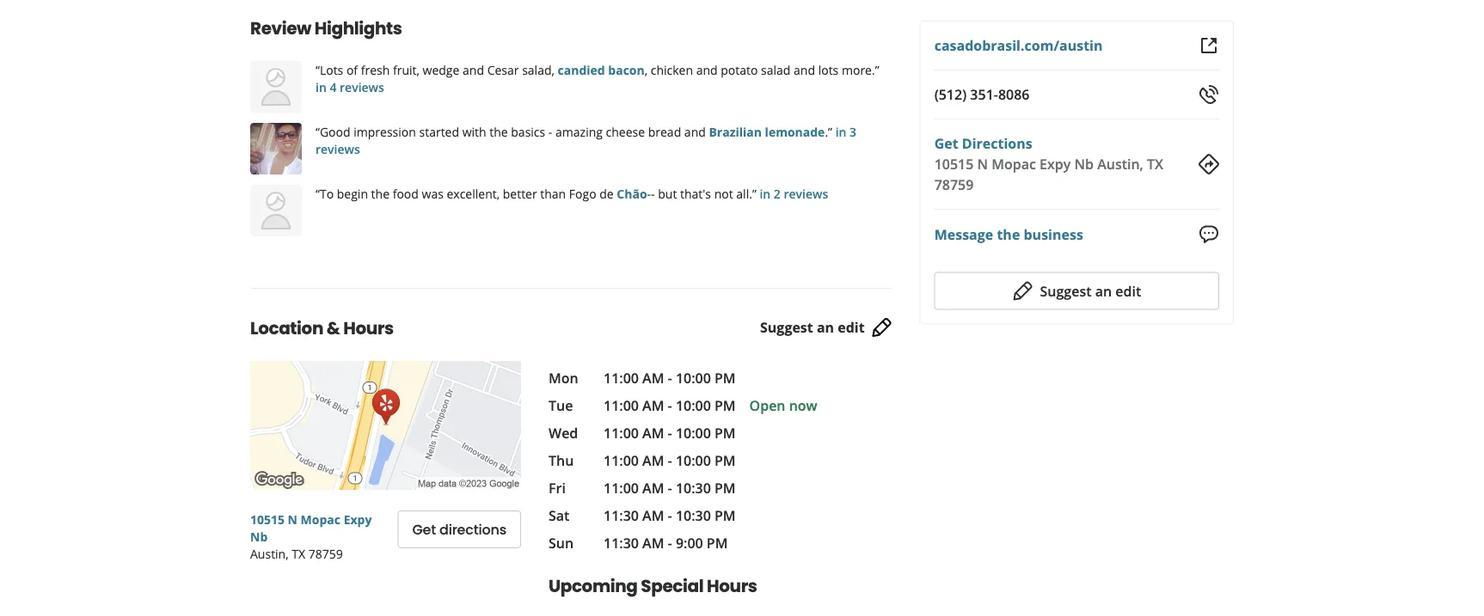 Task type: vqa. For each thing, say whether or not it's contained in the screenshot.
leftmost Do You Recommend This Business?
no



Task type: describe. For each thing, give the bounding box(es) containing it.
lemonade
[[765, 123, 825, 140]]

good
[[320, 123, 351, 140]]

bread
[[648, 123, 682, 140]]

an inside location & hours 'element'
[[817, 318, 835, 337]]

n inside 10515 n mopac expy nb austin, tx 78759
[[288, 511, 298, 528]]

now
[[789, 397, 818, 415]]

edit inside location & hours 'element'
[[838, 318, 865, 337]]

11:00 for tue
[[604, 397, 639, 415]]

mopac inside get directions 10515 n mopac expy nb austin, tx 78759
[[992, 155, 1037, 173]]

11:00 am - 10:00 pm for wed
[[604, 424, 736, 443]]

suggest inside suggest an edit link
[[760, 318, 814, 337]]

- for sun
[[668, 534, 672, 553]]

review highlights
[[250, 16, 402, 40]]

fogo
[[569, 185, 597, 202]]

in inside in 3 reviews
[[836, 123, 847, 140]]

10:00 for wed
[[676, 424, 711, 443]]

begin
[[337, 185, 368, 202]]

78759 inside 10515 n mopac expy nb austin, tx 78759
[[309, 546, 343, 562]]

get for get directions 10515 n mopac expy nb austin, tx 78759
[[935, 134, 959, 153]]

1 horizontal spatial in
[[760, 185, 771, 202]]

10:00 for mon
[[676, 369, 711, 388]]

and right bread
[[685, 123, 706, 140]]

10:30 for 11:30 am - 10:30 pm
[[676, 507, 711, 525]]

fresh
[[361, 62, 390, 78]]

8086
[[999, 85, 1030, 104]]

10515 n mopac expy nb austin, tx 78759
[[250, 511, 372, 562]]

basics
[[511, 123, 546, 140]]

2 vertical spatial "
[[753, 185, 757, 202]]

and left the potato
[[697, 62, 718, 78]]

open
[[750, 397, 786, 415]]

11:00 for thu
[[604, 452, 639, 470]]

(512) 351-8086
[[935, 85, 1030, 104]]

of
[[347, 62, 358, 78]]

11:30 am - 9:00 pm
[[604, 534, 728, 553]]

1 vertical spatial the
[[371, 185, 390, 202]]

suggest inside suggest an edit "button"
[[1040, 282, 1092, 300]]

amazing
[[556, 123, 603, 140]]

- for fri
[[668, 479, 672, 498]]

was
[[422, 185, 444, 202]]

11:00 am - 10:00 pm for tue
[[604, 397, 736, 415]]

78759 inside get directions 10515 n mopac expy nb austin, tx 78759
[[935, 175, 974, 194]]

- for tue
[[668, 397, 672, 415]]

in 3 reviews
[[316, 123, 857, 157]]

suggest an edit inside location & hours 'element'
[[760, 318, 865, 337]]

thu
[[549, 452, 574, 470]]

location
[[250, 317, 323, 341]]

sun
[[549, 534, 574, 553]]

wed
[[549, 424, 578, 443]]

suggest an edit inside "button"
[[1040, 282, 1142, 300]]

10515 n mopac expy nb link
[[250, 511, 372, 545]]

24 external link v2 image
[[1199, 35, 1220, 56]]

in 4 reviews button
[[316, 79, 384, 95]]

pm for thu
[[715, 452, 736, 470]]

10515 inside get directions 10515 n mopac expy nb austin, tx 78759
[[935, 155, 974, 173]]

11:00 am - 10:30 pm
[[604, 479, 736, 498]]

" for " to begin the food was excellent, better than fogo de chão -- but that's not all. " in 2 reviews
[[316, 185, 320, 202]]

better
[[503, 185, 537, 202]]

more.
[[842, 62, 875, 78]]

am for tue
[[643, 397, 664, 415]]

lots
[[819, 62, 839, 78]]

mopac inside 10515 n mopac expy nb austin, tx 78759
[[301, 511, 341, 528]]

the inside the message the business button
[[997, 225, 1021, 243]]

casadobrasil.com/austin
[[935, 36, 1103, 55]]

business
[[1024, 225, 1084, 243]]

4
[[330, 79, 337, 95]]

location & hours
[[250, 317, 394, 341]]

salad
[[761, 62, 791, 78]]

- for sat
[[668, 507, 672, 525]]

but
[[658, 185, 677, 202]]

in inside " lots of fresh fruit, wedge and cesar salad, candied bacon , chicken and potato salad and lots more. " in 4 reviews
[[316, 79, 327, 95]]

fruit,
[[393, 62, 420, 78]]

" for " good impression started with the basics - amazing cheese bread and brazilian lemonade . "
[[316, 123, 320, 140]]

1 horizontal spatial "
[[829, 123, 833, 140]]

" for " lots of fresh fruit, wedge and cesar salad, candied bacon , chicken and potato salad and lots more. " in 4 reviews
[[316, 62, 320, 78]]

.
[[825, 123, 829, 140]]

chão
[[617, 185, 647, 202]]

11:00 for wed
[[604, 424, 639, 443]]

11:00 am - 10:00 pm for mon
[[604, 369, 736, 388]]

mon
[[549, 369, 579, 388]]

location & hours element
[[223, 288, 920, 606]]

and left cesar
[[463, 62, 484, 78]]

excellent,
[[447, 185, 500, 202]]

pm for wed
[[715, 424, 736, 443]]

not
[[715, 185, 734, 202]]

2
[[774, 185, 781, 202]]

directions
[[962, 134, 1033, 153]]

pm for sat
[[715, 507, 736, 525]]

tue
[[549, 397, 573, 415]]

24 message v2 image
[[1199, 224, 1220, 245]]

salad,
[[522, 62, 555, 78]]

impression
[[354, 123, 416, 140]]

" lots of fresh fruit, wedge and cesar salad, candied bacon , chicken and potato salad and lots more. " in 4 reviews
[[316, 62, 880, 95]]

suggest an edit button
[[935, 272, 1220, 310]]

tx inside get directions 10515 n mopac expy nb austin, tx 78759
[[1148, 155, 1164, 173]]

to
[[320, 185, 334, 202]]

highlights
[[315, 16, 402, 40]]

reviews inside in 3 reviews
[[316, 141, 360, 157]]

3
[[850, 123, 857, 140]]

message the business button
[[935, 224, 1084, 245]]

that's
[[680, 185, 711, 202]]

review highlights element
[[223, 0, 906, 261]]

pm for tue
[[715, 397, 736, 415]]

casadobrasil.com/austin link
[[935, 36, 1103, 55]]

,
[[645, 62, 648, 78]]

get directions 10515 n mopac expy nb austin, tx 78759
[[935, 134, 1164, 194]]

wedge
[[423, 62, 460, 78]]

upcoming special hours
[[549, 575, 758, 599]]

bacon
[[608, 62, 645, 78]]

cheese
[[606, 123, 645, 140]]

map image
[[250, 361, 521, 490]]

- for wed
[[668, 424, 672, 443]]



Task type: locate. For each thing, give the bounding box(es) containing it.
10:00 for thu
[[676, 452, 711, 470]]

1 horizontal spatial an
[[1096, 282, 1112, 300]]

10:30 up 9:00
[[676, 507, 711, 525]]

edit inside "button"
[[1116, 282, 1142, 300]]

0 horizontal spatial nb
[[250, 529, 268, 545]]

2 vertical spatial the
[[997, 225, 1021, 243]]

austin, inside 10515 n mopac expy nb austin, tx 78759
[[250, 546, 289, 562]]

region inside review highlights element
[[237, 61, 906, 237]]

0 horizontal spatial tx
[[292, 546, 305, 562]]

an
[[1096, 282, 1112, 300], [817, 318, 835, 337]]

lots
[[320, 62, 343, 78]]

expy
[[1040, 155, 1071, 173], [344, 511, 372, 528]]

2 10:00 from the top
[[676, 397, 711, 415]]

0 vertical spatial expy
[[1040, 155, 1071, 173]]

4 11:00 am - 10:00 pm from the top
[[604, 452, 736, 470]]

get
[[935, 134, 959, 153], [412, 520, 436, 540]]

suggest an edit right 24 pencil v2 icon
[[1040, 282, 1142, 300]]

austin, inside get directions 10515 n mopac expy nb austin, tx 78759
[[1098, 155, 1144, 173]]

24 phone v2 image
[[1199, 84, 1220, 105]]

1 am from the top
[[643, 369, 664, 388]]

1 vertical spatial tx
[[292, 546, 305, 562]]

11:00
[[604, 369, 639, 388], [604, 397, 639, 415], [604, 424, 639, 443], [604, 452, 639, 470], [604, 479, 639, 498]]

the
[[490, 123, 508, 140], [371, 185, 390, 202], [997, 225, 1021, 243]]

" to begin the food was excellent, better than fogo de chão -- but that's not all. " in 2 reviews
[[316, 185, 829, 202]]

5 am from the top
[[643, 479, 664, 498]]

directions
[[440, 520, 507, 540]]

0 vertical spatial edit
[[1116, 282, 1142, 300]]

suggest an edit link
[[760, 318, 893, 338]]

1 10:30 from the top
[[676, 479, 711, 498]]

0 vertical spatial nb
[[1075, 155, 1094, 173]]

1 vertical spatial austin,
[[250, 546, 289, 562]]

suggest an edit left 24 pencil v2 image
[[760, 318, 865, 337]]

0 horizontal spatial austin,
[[250, 546, 289, 562]]

1 vertical spatial nb
[[250, 529, 268, 545]]

1 horizontal spatial 10515
[[935, 155, 974, 173]]

11:00 right tue
[[604, 397, 639, 415]]

7 am from the top
[[643, 534, 664, 553]]

the left food
[[371, 185, 390, 202]]

0 vertical spatial "
[[875, 62, 880, 78]]

" left of on the top left of page
[[316, 62, 320, 78]]

2 horizontal spatial in
[[836, 123, 847, 140]]

1 vertical spatial 10:30
[[676, 507, 711, 525]]

1 10:00 from the top
[[676, 369, 711, 388]]

" good impression started with the basics - amazing cheese bread and brazilian lemonade . "
[[316, 123, 833, 140]]

0 horizontal spatial expy
[[344, 511, 372, 528]]

0 vertical spatial an
[[1096, 282, 1112, 300]]

" left 2
[[753, 185, 757, 202]]

an right 24 pencil v2 icon
[[1096, 282, 1112, 300]]

0 vertical spatial tx
[[1148, 155, 1164, 173]]

-
[[549, 123, 553, 140], [647, 185, 651, 202], [651, 185, 655, 202], [668, 369, 672, 388], [668, 397, 672, 415], [668, 424, 672, 443], [668, 452, 672, 470], [668, 479, 672, 498], [668, 507, 672, 525], [668, 534, 672, 553]]

11:00 up 11:00 am - 10:30 pm
[[604, 452, 639, 470]]

1 vertical spatial suggest
[[760, 318, 814, 337]]

expy inside get directions 10515 n mopac expy nb austin, tx 78759
[[1040, 155, 1071, 173]]

nb
[[1075, 155, 1094, 173], [250, 529, 268, 545]]

the right 'message'
[[997, 225, 1021, 243]]

suggest right 24 pencil v2 icon
[[1040, 282, 1092, 300]]

hours for location & hours
[[343, 317, 394, 341]]

4 10:00 from the top
[[676, 452, 711, 470]]

food
[[393, 185, 419, 202]]

1 vertical spatial suggest an edit
[[760, 318, 865, 337]]

in left 2
[[760, 185, 771, 202]]

brazilian lemonade button
[[709, 123, 825, 140]]

0 horizontal spatial suggest an edit
[[760, 318, 865, 337]]

an left 24 pencil v2 image
[[817, 318, 835, 337]]

expy inside 10515 n mopac expy nb austin, tx 78759
[[344, 511, 372, 528]]

region
[[237, 61, 906, 237]]

11:00 am - 10:00 pm for thu
[[604, 452, 736, 470]]

1 vertical spatial expy
[[344, 511, 372, 528]]

am for mon
[[643, 369, 664, 388]]

" inside " lots of fresh fruit, wedge and cesar salad, candied bacon , chicken and potato salad and lots more. " in 4 reviews
[[316, 62, 320, 78]]

1 vertical spatial "
[[316, 123, 320, 140]]

11:30 for 11:30 am - 10:30 pm
[[604, 507, 639, 525]]

n inside get directions 10515 n mopac expy nb austin, tx 78759
[[978, 155, 988, 173]]

0 vertical spatial n
[[978, 155, 988, 173]]

get directions
[[412, 520, 507, 540]]

candied
[[558, 62, 605, 78]]

2 horizontal spatial "
[[875, 62, 880, 78]]

pm for fri
[[715, 479, 736, 498]]

0 vertical spatial suggest
[[1040, 282, 1092, 300]]

get directions link
[[398, 511, 521, 549]]

0 vertical spatial reviews
[[340, 79, 384, 95]]

than
[[540, 185, 566, 202]]

10515 inside 10515 n mopac expy nb austin, tx 78759
[[250, 511, 285, 528]]

1 11:00 am - 10:00 pm from the top
[[604, 369, 736, 388]]

hours right special
[[707, 575, 758, 599]]

4 am from the top
[[643, 452, 664, 470]]

chão button
[[617, 185, 647, 202]]

2 11:30 from the top
[[604, 534, 639, 553]]

9:00
[[676, 534, 703, 553]]

1 horizontal spatial mopac
[[992, 155, 1037, 173]]

reviews right 2
[[784, 185, 829, 202]]

candied bacon button
[[558, 62, 645, 78]]

and
[[463, 62, 484, 78], [697, 62, 718, 78], [794, 62, 816, 78], [685, 123, 706, 140]]

0 horizontal spatial hours
[[343, 317, 394, 341]]

11:30 up 11:30 am - 9:00 pm
[[604, 507, 639, 525]]

1 " from the top
[[316, 62, 320, 78]]

1 horizontal spatial nb
[[1075, 155, 1094, 173]]

0 vertical spatial 10515
[[935, 155, 974, 173]]

pm for sun
[[707, 534, 728, 553]]

1 11:00 from the top
[[604, 369, 639, 388]]

started
[[419, 123, 459, 140]]

nb inside get directions 10515 n mopac expy nb austin, tx 78759
[[1075, 155, 1094, 173]]

chicken
[[651, 62, 693, 78]]

1 horizontal spatial suggest
[[1040, 282, 1092, 300]]

24 pencil v2 image
[[872, 318, 893, 338]]

am for sun
[[643, 534, 664, 553]]

n
[[978, 155, 988, 173], [288, 511, 298, 528]]

1 vertical spatial n
[[288, 511, 298, 528]]

" left 3
[[829, 123, 833, 140]]

0 vertical spatial hours
[[343, 317, 394, 341]]

0 vertical spatial "
[[316, 62, 320, 78]]

special
[[641, 575, 704, 599]]

" right lots
[[875, 62, 880, 78]]

11:30 for 11:30 am - 9:00 pm
[[604, 534, 639, 553]]

24 pencil v2 image
[[1013, 281, 1034, 302]]

" right justin a. image
[[316, 123, 320, 140]]

0 horizontal spatial get
[[412, 520, 436, 540]]

(512)
[[935, 85, 967, 104]]

1 horizontal spatial suggest an edit
[[1040, 282, 1142, 300]]

0 horizontal spatial n
[[288, 511, 298, 528]]

6 am from the top
[[643, 507, 664, 525]]

1 horizontal spatial get
[[935, 134, 959, 153]]

1 horizontal spatial 78759
[[935, 175, 974, 194]]

reviews down of on the top left of page
[[340, 79, 384, 95]]

the right with
[[490, 123, 508, 140]]

&
[[327, 317, 340, 341]]

10:30 up 11:30 am - 10:30 pm
[[676, 479, 711, 498]]

1 vertical spatial 11:30
[[604, 534, 639, 553]]

1 horizontal spatial austin,
[[1098, 155, 1144, 173]]

1 horizontal spatial tx
[[1148, 155, 1164, 173]]

3 am from the top
[[643, 424, 664, 443]]

1 vertical spatial hours
[[707, 575, 758, 599]]

2 11:00 from the top
[[604, 397, 639, 415]]

in left 3
[[836, 123, 847, 140]]

upcoming
[[549, 575, 638, 599]]

2 10:30 from the top
[[676, 507, 711, 525]]

11:30 up upcoming
[[604, 534, 639, 553]]

an inside "button"
[[1096, 282, 1112, 300]]

0 horizontal spatial an
[[817, 318, 835, 337]]

suggest up open now
[[760, 318, 814, 337]]

3 " from the top
[[316, 185, 320, 202]]

0 horizontal spatial 78759
[[309, 546, 343, 562]]

justin a. image
[[250, 123, 302, 175]]

78759 up 'message'
[[935, 175, 974, 194]]

tx left 24 directions v2 icon at the right top
[[1148, 155, 1164, 173]]

0 vertical spatial 78759
[[935, 175, 974, 194]]

open now
[[750, 397, 818, 415]]

sat
[[549, 507, 570, 525]]

1 vertical spatial an
[[817, 318, 835, 337]]

10:30 for 11:00 am - 10:30 pm
[[676, 479, 711, 498]]

2 horizontal spatial the
[[997, 225, 1021, 243]]

11:00 for fri
[[604, 479, 639, 498]]

0 horizontal spatial the
[[371, 185, 390, 202]]

in left 4
[[316, 79, 327, 95]]

1 horizontal spatial n
[[978, 155, 988, 173]]

fri
[[549, 479, 566, 498]]

0 horizontal spatial in
[[316, 79, 327, 95]]

1 horizontal spatial hours
[[707, 575, 758, 599]]

11:30 am - 10:30 pm
[[604, 507, 736, 525]]

tx down the 10515 n mopac expy nb link at the left bottom of page
[[292, 546, 305, 562]]

2 vertical spatial "
[[316, 185, 320, 202]]

am for thu
[[643, 452, 664, 470]]

get inside get directions 10515 n mopac expy nb austin, tx 78759
[[935, 134, 959, 153]]

0 vertical spatial austin,
[[1098, 155, 1144, 173]]

11:00 up 11:30 am - 10:30 pm
[[604, 479, 639, 498]]

get inside location & hours 'element'
[[412, 520, 436, 540]]

1 vertical spatial edit
[[838, 318, 865, 337]]

am for sat
[[643, 507, 664, 525]]

"
[[316, 62, 320, 78], [316, 123, 320, 140], [316, 185, 320, 202]]

cesar
[[487, 62, 519, 78]]

2 " from the top
[[316, 123, 320, 140]]

potato
[[721, 62, 758, 78]]

4 11:00 from the top
[[604, 452, 639, 470]]

in 3 reviews button
[[316, 123, 857, 157]]

3 11:00 am - 10:00 pm from the top
[[604, 424, 736, 443]]

edit
[[1116, 282, 1142, 300], [838, 318, 865, 337]]

get left directions
[[412, 520, 436, 540]]

10515
[[935, 155, 974, 173], [250, 511, 285, 528]]

in
[[316, 79, 327, 95], [836, 123, 847, 140], [760, 185, 771, 202]]

11:00 right mon on the bottom
[[604, 369, 639, 388]]

0 horizontal spatial "
[[753, 185, 757, 202]]

review
[[250, 16, 311, 40]]

am for wed
[[643, 424, 664, 443]]

78759
[[935, 175, 974, 194], [309, 546, 343, 562]]

nb inside 10515 n mopac expy nb austin, tx 78759
[[250, 529, 268, 545]]

2 vertical spatial reviews
[[784, 185, 829, 202]]

- for mon
[[668, 369, 672, 388]]

1 vertical spatial 78759
[[309, 546, 343, 562]]

in 2 reviews button
[[757, 185, 829, 202]]

all.
[[737, 185, 753, 202]]

1 horizontal spatial expy
[[1040, 155, 1071, 173]]

1 horizontal spatial edit
[[1116, 282, 1142, 300]]

ramona s. image
[[250, 61, 302, 113]]

351-
[[971, 85, 999, 104]]

3 11:00 from the top
[[604, 424, 639, 443]]

am
[[643, 369, 664, 388], [643, 397, 664, 415], [643, 424, 664, 443], [643, 452, 664, 470], [643, 479, 664, 498], [643, 507, 664, 525], [643, 534, 664, 553]]

get for get directions
[[412, 520, 436, 540]]

hours for upcoming special hours
[[707, 575, 758, 599]]

1 vertical spatial "
[[829, 123, 833, 140]]

suggest an edit
[[1040, 282, 1142, 300], [760, 318, 865, 337]]

reviews inside " lots of fresh fruit, wedge and cesar salad, candied bacon , chicken and potato salad and lots more. " in 4 reviews
[[340, 79, 384, 95]]

reviews
[[340, 79, 384, 95], [316, 141, 360, 157], [784, 185, 829, 202]]

0 vertical spatial get
[[935, 134, 959, 153]]

2 11:00 am - 10:00 pm from the top
[[604, 397, 736, 415]]

pm
[[715, 369, 736, 388], [715, 397, 736, 415], [715, 424, 736, 443], [715, 452, 736, 470], [715, 479, 736, 498], [715, 507, 736, 525], [707, 534, 728, 553]]

de
[[600, 185, 614, 202]]

hours right & at the left of page
[[343, 317, 394, 341]]

0 vertical spatial 10:30
[[676, 479, 711, 498]]

10:00 for tue
[[676, 397, 711, 415]]

0 vertical spatial the
[[490, 123, 508, 140]]

1 vertical spatial reviews
[[316, 141, 360, 157]]

region containing "
[[237, 61, 906, 237]]

0 vertical spatial suggest an edit
[[1040, 282, 1142, 300]]

tx inside 10515 n mopac expy nb austin, tx 78759
[[292, 546, 305, 562]]

24 directions v2 image
[[1199, 154, 1220, 175]]

10:00
[[676, 369, 711, 388], [676, 397, 711, 415], [676, 424, 711, 443], [676, 452, 711, 470]]

11:30
[[604, 507, 639, 525], [604, 534, 639, 553]]

0 vertical spatial mopac
[[992, 155, 1037, 173]]

and left lots
[[794, 62, 816, 78]]

11:00 right wed
[[604, 424, 639, 443]]

with
[[463, 123, 487, 140]]

0 horizontal spatial mopac
[[301, 511, 341, 528]]

1 vertical spatial get
[[412, 520, 436, 540]]

0 horizontal spatial edit
[[838, 318, 865, 337]]

11:00 am - 10:00 pm
[[604, 369, 736, 388], [604, 397, 736, 415], [604, 424, 736, 443], [604, 452, 736, 470]]

pm for mon
[[715, 369, 736, 388]]

1 11:30 from the top
[[604, 507, 639, 525]]

3 10:00 from the top
[[676, 424, 711, 443]]

1 horizontal spatial the
[[490, 123, 508, 140]]

hours
[[343, 317, 394, 341], [707, 575, 758, 599]]

am for fri
[[643, 479, 664, 498]]

78759 down the 10515 n mopac expy nb link at the left bottom of page
[[309, 546, 343, 562]]

get down (512)
[[935, 134, 959, 153]]

message the business
[[935, 225, 1084, 243]]

1 vertical spatial mopac
[[301, 511, 341, 528]]

5 11:00 from the top
[[604, 479, 639, 498]]

1 vertical spatial in
[[836, 123, 847, 140]]

tx
[[1148, 155, 1164, 173], [292, 546, 305, 562]]

1 vertical spatial 10515
[[250, 511, 285, 528]]

2 vertical spatial in
[[760, 185, 771, 202]]

" left "begin"
[[316, 185, 320, 202]]

11:00 for mon
[[604, 369, 639, 388]]

tyler c. image
[[250, 185, 302, 237]]

2 am from the top
[[643, 397, 664, 415]]

0 vertical spatial in
[[316, 79, 327, 95]]

0 horizontal spatial 10515
[[250, 511, 285, 528]]

brazilian
[[709, 123, 762, 140]]

- for thu
[[668, 452, 672, 470]]

reviews down good
[[316, 141, 360, 157]]

0 horizontal spatial suggest
[[760, 318, 814, 337]]

0 vertical spatial 11:30
[[604, 507, 639, 525]]

message
[[935, 225, 994, 243]]

get directions link
[[935, 134, 1033, 153]]

" inside " lots of fresh fruit, wedge and cesar salad, candied bacon , chicken and potato salad and lots more. " in 4 reviews
[[875, 62, 880, 78]]



